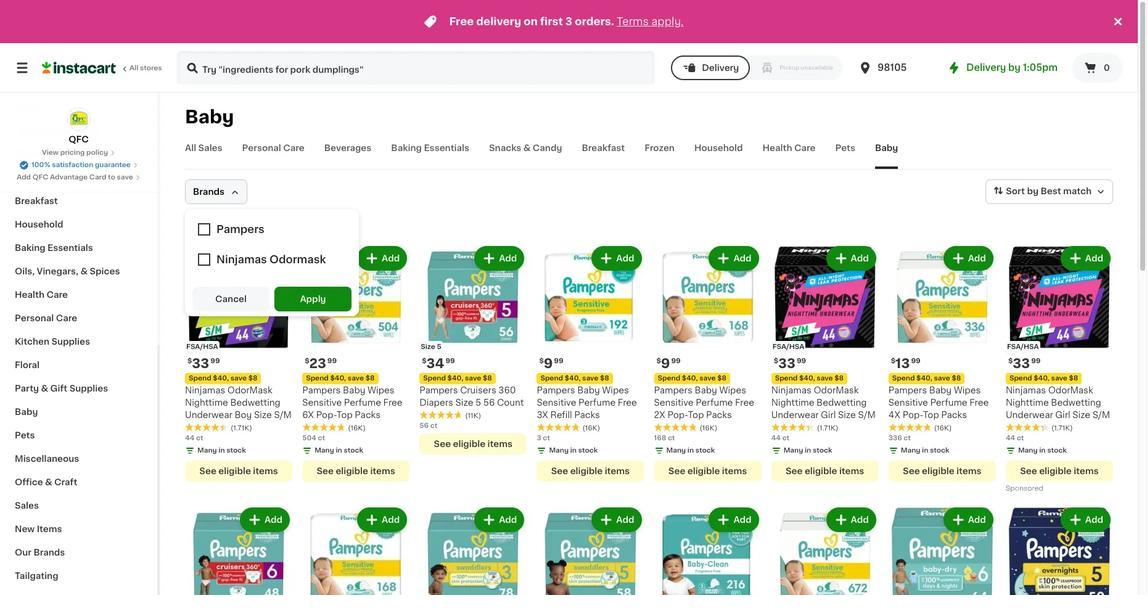 Task type: vqa. For each thing, say whether or not it's contained in the screenshot.
Lunch
no



Task type: locate. For each thing, give the bounding box(es) containing it.
by inside 'link'
[[1009, 63, 1021, 72]]

perfume for pampers baby wipes sensitive perfume free 6x pop-top packs
[[344, 399, 381, 407]]

4 pampers from the left
[[654, 386, 693, 395]]

personal up kitchen
[[15, 314, 54, 323]]

1 horizontal spatial fsa/hsa
[[773, 344, 805, 351]]

top inside pampers baby wipes sensitive perfume free 4x pop-top packs
[[924, 411, 940, 420]]

boy
[[235, 411, 252, 420]]

None search field
[[176, 51, 655, 85]]

s/m
[[274, 411, 292, 420], [859, 411, 876, 420], [1093, 411, 1111, 420]]

3 right first
[[566, 17, 573, 27]]

(16k) down pampers baby wipes sensitive perfume free 2x pop-top packs
[[700, 425, 718, 432]]

(16k) for 2x
[[700, 425, 718, 432]]

delivery by 1:05pm link
[[947, 60, 1058, 75]]

1 in from the left
[[219, 447, 225, 454]]

delivery for delivery
[[702, 64, 739, 72]]

99
[[211, 358, 220, 365], [328, 358, 337, 365], [446, 358, 455, 365], [554, 358, 564, 365], [672, 358, 681, 365], [797, 358, 807, 365], [912, 358, 921, 365], [1032, 358, 1041, 365]]

1 horizontal spatial baking
[[391, 144, 422, 152]]

3 spend $40, save $8 from the left
[[423, 375, 492, 382]]

household down 'canned'
[[15, 220, 63, 229]]

5 down cruisers
[[476, 399, 481, 407]]

qfc down 100% at left
[[33, 174, 48, 181]]

2 horizontal spatial odormask
[[1049, 386, 1094, 395]]

free for pampers baby wipes sensitive perfume free 4x pop-top packs
[[970, 399, 989, 407]]

pampers up diapers
[[420, 386, 458, 395]]

1 horizontal spatial underwear
[[772, 411, 819, 420]]

5 spend from the left
[[658, 375, 681, 382]]

1 vertical spatial personal care
[[15, 314, 77, 323]]

0 horizontal spatial essentials
[[48, 244, 93, 252]]

5 $8 from the left
[[718, 375, 727, 382]]

2 (1.71k) from the left
[[817, 425, 839, 432]]

3 $ 33 99 from the left
[[1009, 357, 1041, 370]]

personal right all sales
[[242, 144, 281, 152]]

8 $40, from the left
[[1034, 375, 1050, 382]]

2 33 from the left
[[779, 357, 796, 370]]

kitchen
[[15, 338, 49, 346]]

apply button
[[275, 287, 352, 312]]

household link
[[695, 142, 743, 169], [7, 213, 150, 236]]

delivery inside 'link'
[[967, 63, 1007, 72]]

underwear
[[185, 411, 233, 420], [772, 411, 819, 420], [1006, 411, 1054, 420]]

7 $40, from the left
[[917, 375, 933, 382]]

34
[[427, 357, 445, 370]]

1 vertical spatial essentials
[[48, 244, 93, 252]]

1 horizontal spatial health
[[763, 144, 793, 152]]

1 horizontal spatial baking essentials
[[391, 144, 470, 152]]

wipes inside pampers baby wipes sensitive perfume free 6x pop-top packs
[[368, 386, 395, 395]]

sales link
[[7, 494, 150, 518]]

2 horizontal spatial 44
[[1006, 435, 1016, 442]]

1 horizontal spatial baby link
[[876, 142, 899, 169]]

3 $8 from the left
[[483, 375, 492, 382]]

free for pampers baby wipes sensitive perfume free 2x pop-top packs
[[735, 399, 755, 407]]

56 down diapers
[[420, 423, 429, 430]]

5 many in stock from the left
[[784, 447, 833, 454]]

(16k)
[[348, 425, 366, 432], [583, 425, 600, 432], [700, 425, 718, 432], [935, 425, 952, 432]]

3 sensitive from the left
[[654, 399, 694, 407]]

4 wipes from the left
[[954, 386, 981, 395]]

product group
[[185, 244, 293, 482], [302, 244, 410, 482], [420, 244, 527, 455], [537, 244, 644, 482], [654, 244, 762, 482], [772, 244, 879, 482], [889, 244, 996, 482], [1006, 244, 1114, 496], [185, 505, 293, 595], [302, 505, 410, 595], [420, 505, 527, 595], [537, 505, 644, 595], [654, 505, 762, 595], [772, 505, 879, 595], [889, 505, 996, 595], [1006, 505, 1114, 595]]

perfume for pampers baby wipes sensitive perfume free 2x pop-top packs
[[696, 399, 733, 407]]

2 sensitive from the left
[[537, 399, 577, 407]]

our brands
[[15, 549, 65, 557]]

pampers up 2x
[[654, 386, 693, 395]]

2 packs from the left
[[575, 411, 600, 420]]

on
[[524, 17, 538, 27]]

by left 1:05pm
[[1009, 63, 1021, 72]]

98105
[[878, 63, 907, 72]]

household link right the frozen link
[[695, 142, 743, 169]]

wipes inside pampers baby wipes sensitive perfume free 3x refill packs
[[602, 386, 629, 395]]

8 99 from the left
[[1032, 358, 1041, 365]]

see eligible items
[[434, 440, 513, 449], [200, 467, 278, 476], [317, 467, 395, 476], [551, 467, 630, 476], [669, 467, 747, 476], [786, 467, 865, 476], [903, 467, 982, 476], [1021, 467, 1099, 476]]

sales down office
[[15, 502, 39, 510]]

household right frozen
[[695, 144, 743, 152]]

pop- right 2x
[[668, 411, 688, 420]]

pampers baby wipes sensitive perfume free 3x refill packs
[[537, 386, 637, 420]]

packs inside pampers baby wipes sensitive perfume free 6x pop-top packs
[[355, 411, 381, 420]]

2 horizontal spatial bedwetting
[[1052, 399, 1102, 407]]

0 horizontal spatial brands
[[34, 549, 65, 557]]

33
[[192, 357, 209, 370], [779, 357, 796, 370], [1013, 357, 1031, 370]]

2 $ from the left
[[305, 358, 309, 365]]

sensitive inside pampers baby wipes sensitive perfume free 2x pop-top packs
[[654, 399, 694, 407]]

1 horizontal spatial 33
[[779, 357, 796, 370]]

4 many from the left
[[667, 447, 686, 454]]

2 horizontal spatial top
[[924, 411, 940, 420]]

56 inside pampers cruisers 360 diapers size 5 56 count
[[484, 399, 495, 407]]

by inside field
[[1028, 187, 1039, 196]]

2 horizontal spatial 33
[[1013, 357, 1031, 370]]

free inside pampers baby wipes sensitive perfume free 6x pop-top packs
[[384, 399, 403, 407]]

health care
[[763, 144, 816, 152], [15, 291, 68, 299]]

supplies up floral link
[[51, 338, 90, 346]]

1 horizontal spatial baking essentials link
[[391, 142, 470, 169]]

0 vertical spatial baking essentials
[[391, 144, 470, 152]]

free for pampers baby wipes sensitive perfume free 3x refill packs
[[618, 399, 637, 407]]

pampers for pampers baby wipes sensitive perfume free 2x pop-top packs
[[654, 386, 693, 395]]

pets inside pets link
[[15, 431, 35, 440]]

pampers for pampers baby wipes sensitive perfume free 4x pop-top packs
[[889, 386, 927, 395]]

top for 9
[[688, 411, 704, 420]]

4 packs from the left
[[942, 411, 967, 420]]

goods for canned
[[52, 173, 82, 182]]

wipes for pampers baby wipes sensitive perfume free 2x pop-top packs
[[720, 386, 747, 395]]

2 wipes from the left
[[602, 386, 629, 395]]

1 vertical spatial breakfast link
[[7, 189, 150, 213]]

items
[[488, 440, 513, 449], [253, 467, 278, 476], [370, 467, 395, 476], [605, 467, 630, 476], [722, 467, 747, 476], [840, 467, 865, 476], [957, 467, 982, 476], [1074, 467, 1099, 476]]

0 horizontal spatial by
[[1009, 63, 1021, 72]]

pampers up refill
[[537, 386, 575, 395]]

all up the brands dropdown button at the top left of the page
[[185, 144, 196, 152]]

breakfast down 'canned'
[[15, 197, 58, 205]]

beer & cider
[[15, 80, 72, 88]]

1 horizontal spatial s/m
[[859, 411, 876, 420]]

top
[[337, 411, 353, 420], [688, 411, 704, 420], [924, 411, 940, 420]]

$ 33 99
[[188, 357, 220, 370], [774, 357, 807, 370], [1009, 357, 1041, 370]]

1 underwear from the left
[[185, 411, 233, 420]]

odormask
[[228, 386, 273, 395], [814, 386, 859, 395], [1049, 386, 1094, 395]]

beverages
[[324, 144, 372, 152]]

essentials up oils, vinegars, & spices at left top
[[48, 244, 93, 252]]

0 horizontal spatial 5
[[437, 344, 442, 351]]

0 horizontal spatial odormask
[[228, 386, 273, 395]]

8 spend from the left
[[1010, 375, 1033, 382]]

all left 'stores'
[[130, 65, 138, 72]]

Best match Sort by field
[[986, 180, 1114, 204]]

pop-
[[316, 411, 337, 420], [668, 411, 688, 420], [903, 411, 924, 420]]

1 horizontal spatial odormask
[[814, 386, 859, 395]]

pampers down $ 13 99
[[889, 386, 927, 395]]

baking right beverages
[[391, 144, 422, 152]]

view
[[42, 149, 59, 156]]

0 horizontal spatial $ 9 99
[[540, 357, 564, 370]]

2 many in stock from the left
[[315, 447, 363, 454]]

44 ct
[[185, 435, 203, 442], [772, 435, 790, 442], [1006, 435, 1025, 442]]

sensitive for 4x
[[889, 399, 929, 407]]

0 vertical spatial personal care link
[[242, 142, 305, 169]]

1 ninjamas from the left
[[185, 386, 225, 395]]

top for 23
[[337, 411, 353, 420]]

qfc
[[69, 135, 89, 144], [33, 174, 48, 181]]

baking essentials
[[391, 144, 470, 152], [15, 244, 93, 252]]

pampers baby wipes sensitive perfume free 6x pop-top packs
[[302, 386, 403, 420]]

0 horizontal spatial health care
[[15, 291, 68, 299]]

$ 9 99 up 3x
[[540, 357, 564, 370]]

5 stock from the left
[[813, 447, 833, 454]]

perfume inside pampers baby wipes sensitive perfume free 2x pop-top packs
[[696, 399, 733, 407]]

0 horizontal spatial delivery
[[702, 64, 739, 72]]

1 horizontal spatial $ 33 99
[[774, 357, 807, 370]]

free inside limited time offer region
[[449, 17, 474, 27]]

many in stock
[[197, 447, 246, 454], [315, 447, 363, 454], [549, 447, 598, 454], [667, 447, 715, 454], [784, 447, 833, 454], [901, 447, 950, 454], [1019, 447, 1067, 454]]

1 vertical spatial 5
[[476, 399, 481, 407]]

all for all sales
[[185, 144, 196, 152]]

perfume inside pampers baby wipes sensitive perfume free 3x refill packs
[[579, 399, 616, 407]]

2 $ 9 99 from the left
[[657, 357, 681, 370]]

pampers inside pampers cruisers 360 diapers size 5 56 count
[[420, 386, 458, 395]]

supplies down floral link
[[70, 384, 108, 393]]

1 horizontal spatial 3
[[566, 17, 573, 27]]

goods for dry
[[33, 126, 63, 135]]

3 33 from the left
[[1013, 357, 1031, 370]]

0 horizontal spatial pets
[[15, 431, 35, 440]]

0 vertical spatial qfc
[[69, 135, 89, 144]]

wipes inside pampers baby wipes sensitive perfume free 4x pop-top packs
[[954, 386, 981, 395]]

goods
[[33, 126, 63, 135], [52, 173, 82, 182]]

9 for pampers baby wipes sensitive perfume free 3x refill packs
[[544, 357, 553, 370]]

packs inside pampers baby wipes sensitive perfume free 4x pop-top packs
[[942, 411, 967, 420]]

top inside pampers baby wipes sensitive perfume free 2x pop-top packs
[[688, 411, 704, 420]]

pampers
[[302, 386, 341, 395], [420, 386, 458, 395], [537, 386, 575, 395], [654, 386, 693, 395], [889, 386, 927, 395]]

household link for the breakfast link to the left
[[7, 213, 150, 236]]

size
[[421, 344, 435, 351], [456, 399, 474, 407], [254, 411, 272, 420], [838, 411, 856, 420], [1073, 411, 1091, 420]]

0 horizontal spatial breakfast link
[[7, 189, 150, 213]]

7 $ from the left
[[891, 358, 896, 365]]

3 nighttime from the left
[[1006, 399, 1049, 407]]

2 horizontal spatial s/m
[[1093, 411, 1111, 420]]

1 horizontal spatial brands
[[193, 188, 225, 196]]

perfume inside pampers baby wipes sensitive perfume free 4x pop-top packs
[[931, 399, 968, 407]]

1 horizontal spatial top
[[688, 411, 704, 420]]

1 horizontal spatial household
[[695, 144, 743, 152]]

1 nighttime from the left
[[185, 399, 228, 407]]

1 horizontal spatial pop-
[[668, 411, 688, 420]]

nighttime
[[185, 399, 228, 407], [772, 399, 815, 407], [1006, 399, 1049, 407]]

all
[[130, 65, 138, 72], [185, 144, 196, 152]]

5 $ from the left
[[657, 358, 661, 365]]

(16k) down pampers baby wipes sensitive perfume free 3x refill packs
[[583, 425, 600, 432]]

1 vertical spatial health care
[[15, 291, 68, 299]]

baking up oils,
[[15, 244, 45, 252]]

wipes for pampers baby wipes sensitive perfume free 3x refill packs
[[602, 386, 629, 395]]

0 horizontal spatial all
[[130, 65, 138, 72]]

1 horizontal spatial (1.71k)
[[817, 425, 839, 432]]

brands down all sales link
[[193, 188, 225, 196]]

1 vertical spatial pets link
[[7, 424, 150, 447]]

1 9 from the left
[[544, 357, 553, 370]]

(16k) down pampers baby wipes sensitive perfume free 6x pop-top packs
[[348, 425, 366, 432]]

see eligible items button
[[420, 434, 527, 455], [185, 461, 293, 482], [302, 461, 410, 482], [537, 461, 644, 482], [654, 461, 762, 482], [772, 461, 879, 482], [889, 461, 996, 482], [1006, 461, 1114, 482]]

2 fsa/hsa from the left
[[773, 344, 805, 351]]

top right 4x
[[924, 411, 940, 420]]

3 (16k) from the left
[[700, 425, 718, 432]]

cancel
[[215, 295, 247, 304]]

2 stock from the left
[[344, 447, 363, 454]]

(16k) down pampers baby wipes sensitive perfume free 4x pop-top packs
[[935, 425, 952, 432]]

0 vertical spatial health care link
[[763, 142, 816, 169]]

1 $8 from the left
[[248, 375, 258, 382]]

pop- inside pampers baby wipes sensitive perfume free 4x pop-top packs
[[903, 411, 924, 420]]

wipes for pampers baby wipes sensitive perfume free 4x pop-top packs
[[954, 386, 981, 395]]

ninjamas inside ninjamas odormask nighttime bedwetting underwear boy size s/m
[[185, 386, 225, 395]]

pampers inside pampers baby wipes sensitive perfume free 6x pop-top packs
[[302, 386, 341, 395]]

0 vertical spatial 3
[[566, 17, 573, 27]]

2 pampers from the left
[[420, 386, 458, 395]]

oils, vinegars, & spices
[[15, 267, 120, 276]]

free inside pampers baby wipes sensitive perfume free 3x refill packs
[[618, 399, 637, 407]]

stores
[[140, 65, 162, 72]]

1 vertical spatial household
[[15, 220, 63, 229]]

1 vertical spatial all
[[185, 144, 196, 152]]

3 down 3x
[[537, 435, 542, 442]]

0 horizontal spatial bedwetting
[[230, 399, 281, 407]]

candy
[[533, 144, 562, 152]]

(11k)
[[465, 413, 481, 420]]

1 horizontal spatial essentials
[[424, 144, 470, 152]]

2 top from the left
[[688, 411, 704, 420]]

1 odormask from the left
[[228, 386, 273, 395]]

2 horizontal spatial fsa/hsa
[[1008, 344, 1039, 351]]

0 horizontal spatial household link
[[7, 213, 150, 236]]

snacks
[[489, 144, 522, 152]]

5
[[437, 344, 442, 351], [476, 399, 481, 407]]

perfume
[[344, 399, 381, 407], [579, 399, 616, 407], [696, 399, 733, 407], [931, 399, 968, 407]]

2 $40, from the left
[[330, 375, 346, 382]]

4 99 from the left
[[554, 358, 564, 365]]

3 ct
[[537, 435, 550, 442]]

1 horizontal spatial pets link
[[836, 142, 856, 169]]

0 vertical spatial goods
[[33, 126, 63, 135]]

$8
[[248, 375, 258, 382], [366, 375, 375, 382], [483, 375, 492, 382], [600, 375, 610, 382], [718, 375, 727, 382], [835, 375, 844, 382], [952, 375, 961, 382], [1070, 375, 1079, 382]]

baby link
[[876, 142, 899, 169], [7, 400, 150, 424]]

4 perfume from the left
[[931, 399, 968, 407]]

1 vertical spatial brands
[[34, 549, 65, 557]]

sensitive inside pampers baby wipes sensitive perfume free 3x refill packs
[[537, 399, 577, 407]]

1 horizontal spatial sales
[[198, 144, 222, 152]]

1 vertical spatial personal care link
[[7, 307, 150, 330]]

5 pampers from the left
[[889, 386, 927, 395]]

pets
[[836, 144, 856, 152], [15, 431, 35, 440]]

sponsored badge image
[[1006, 485, 1044, 492]]

perfume inside pampers baby wipes sensitive perfume free 6x pop-top packs
[[344, 399, 381, 407]]

all sales
[[185, 144, 222, 152]]

2 horizontal spatial ninjamas
[[1006, 386, 1047, 395]]

packs right 4x
[[942, 411, 967, 420]]

tailgating link
[[7, 565, 150, 588]]

6 many from the left
[[901, 447, 921, 454]]

1 horizontal spatial household link
[[695, 142, 743, 169]]

1 vertical spatial health
[[15, 291, 44, 299]]

$ 9 99 up 2x
[[657, 357, 681, 370]]

add qfc advantage card to save
[[17, 174, 133, 181]]

9 for pampers baby wipes sensitive perfume free 2x pop-top packs
[[661, 357, 670, 370]]

packs inside pampers baby wipes sensitive perfume free 2x pop-top packs
[[707, 411, 732, 420]]

1 vertical spatial goods
[[52, 173, 82, 182]]

ninjamas odormask nighttime bedwetting underwear boy size s/m
[[185, 386, 292, 420]]

0 horizontal spatial underwear
[[185, 411, 233, 420]]

free inside pampers baby wipes sensitive perfume free 2x pop-top packs
[[735, 399, 755, 407]]

6 many in stock from the left
[[901, 447, 950, 454]]

pampers for pampers baby wipes sensitive perfume free 3x refill packs
[[537, 386, 575, 395]]

packs right refill
[[575, 411, 600, 420]]

canned goods & soups link
[[7, 166, 150, 189]]

1 vertical spatial baby link
[[7, 400, 150, 424]]

top right 2x
[[688, 411, 704, 420]]

1 bedwetting from the left
[[230, 399, 281, 407]]

sensitive up refill
[[537, 399, 577, 407]]

1 vertical spatial by
[[1028, 187, 1039, 196]]

delivery inside button
[[702, 64, 739, 72]]

9 up 3x
[[544, 357, 553, 370]]

56 down cruisers
[[484, 399, 495, 407]]

504
[[302, 435, 316, 442]]

0 horizontal spatial (1.71k)
[[231, 425, 252, 432]]

top right 6x
[[337, 411, 353, 420]]

sensitive up 2x
[[654, 399, 694, 407]]

pop- inside pampers baby wipes sensitive perfume free 6x pop-top packs
[[316, 411, 337, 420]]

168 ct
[[654, 435, 675, 442]]

1 vertical spatial personal
[[15, 314, 54, 323]]

qfc up view pricing policy link
[[69, 135, 89, 144]]

1 top from the left
[[337, 411, 353, 420]]

1 vertical spatial breakfast
[[15, 197, 58, 205]]

delivery by 1:05pm
[[967, 63, 1058, 72]]

0 horizontal spatial top
[[337, 411, 353, 420]]

many
[[197, 447, 217, 454], [315, 447, 334, 454], [549, 447, 569, 454], [667, 447, 686, 454], [784, 447, 804, 454], [901, 447, 921, 454], [1019, 447, 1038, 454]]

3 $ from the left
[[422, 358, 427, 365]]

1 horizontal spatial delivery
[[967, 63, 1007, 72]]

1 s/m from the left
[[274, 411, 292, 420]]

sensitive inside pampers baby wipes sensitive perfume free 4x pop-top packs
[[889, 399, 929, 407]]

health care link
[[763, 142, 816, 169], [7, 283, 150, 307]]

3 44 ct from the left
[[1006, 435, 1025, 442]]

best match
[[1041, 187, 1092, 196]]

gift
[[50, 384, 67, 393]]

sensitive inside pampers baby wipes sensitive perfume free 6x pop-top packs
[[302, 399, 342, 407]]

1 packs from the left
[[355, 411, 381, 420]]

1 vertical spatial health care link
[[7, 283, 150, 307]]

top inside pampers baby wipes sensitive perfume free 6x pop-top packs
[[337, 411, 353, 420]]

spend $40, save $8
[[189, 375, 258, 382], [306, 375, 375, 382], [423, 375, 492, 382], [541, 375, 610, 382], [658, 375, 727, 382], [775, 375, 844, 382], [893, 375, 961, 382], [1010, 375, 1079, 382]]

brands down the items
[[34, 549, 65, 557]]

&
[[38, 80, 45, 88], [65, 126, 72, 135], [524, 144, 531, 152], [72, 150, 79, 159], [84, 173, 91, 182], [80, 267, 88, 276], [41, 384, 48, 393], [45, 478, 52, 487]]

miscellaneous link
[[7, 447, 150, 471]]

breakfast right the candy
[[582, 144, 625, 152]]

breakfast link down add qfc advantage card to save link
[[7, 189, 150, 213]]

add
[[17, 174, 31, 181], [265, 254, 283, 263], [382, 254, 400, 263], [499, 254, 517, 263], [617, 254, 635, 263], [734, 254, 752, 263], [851, 254, 869, 263], [968, 254, 987, 263], [1086, 254, 1104, 263], [265, 516, 283, 525], [382, 516, 400, 525], [499, 516, 517, 525], [617, 516, 635, 525], [734, 516, 752, 525], [851, 516, 869, 525], [968, 516, 987, 525], [1086, 516, 1104, 525]]

perfume for pampers baby wipes sensitive perfume free 3x refill packs
[[579, 399, 616, 407]]

2 in from the left
[[336, 447, 342, 454]]

2 horizontal spatial nighttime
[[1006, 399, 1049, 407]]

0 horizontal spatial household
[[15, 220, 63, 229]]

1 horizontal spatial health care link
[[763, 142, 816, 169]]

2x
[[654, 411, 666, 420]]

packs right 2x
[[707, 411, 732, 420]]

6 $40, from the left
[[800, 375, 816, 382]]

stock
[[227, 447, 246, 454], [344, 447, 363, 454], [579, 447, 598, 454], [696, 447, 715, 454], [813, 447, 833, 454], [930, 447, 950, 454], [1048, 447, 1067, 454]]

bedwetting
[[230, 399, 281, 407], [817, 399, 867, 407], [1052, 399, 1102, 407]]

0 vertical spatial by
[[1009, 63, 1021, 72]]

essentials left snacks
[[424, 144, 470, 152]]

0 horizontal spatial girl
[[821, 411, 836, 420]]

0 horizontal spatial 33
[[192, 357, 209, 370]]

99 inside '$ 23 99'
[[328, 358, 337, 365]]

pampers inside pampers baby wipes sensitive perfume free 3x refill packs
[[537, 386, 575, 395]]

1 vertical spatial baking
[[15, 244, 45, 252]]

household link up oils, vinegars, & spices link
[[7, 213, 150, 236]]

qfc inside "link"
[[69, 135, 89, 144]]

pop- for 9
[[668, 411, 688, 420]]

4 (16k) from the left
[[935, 425, 952, 432]]

product group containing 34
[[420, 244, 527, 455]]

1 (1.71k) from the left
[[231, 425, 252, 432]]

packs right 6x
[[355, 411, 381, 420]]

packs for 9
[[707, 411, 732, 420]]

by right the sort
[[1028, 187, 1039, 196]]

9 up 2x
[[661, 357, 670, 370]]

2 44 from the left
[[772, 435, 781, 442]]

sensitive up 6x
[[302, 399, 342, 407]]

free inside pampers baby wipes sensitive perfume free 4x pop-top packs
[[970, 399, 989, 407]]

household
[[695, 144, 743, 152], [15, 220, 63, 229]]

pampers down '$ 23 99'
[[302, 386, 341, 395]]

wipes inside pampers baby wipes sensitive perfume free 2x pop-top packs
[[720, 386, 747, 395]]

satisfaction
[[52, 162, 93, 168]]

pampers inside pampers baby wipes sensitive perfume free 2x pop-top packs
[[654, 386, 693, 395]]

in
[[219, 447, 225, 454], [336, 447, 342, 454], [571, 447, 577, 454], [688, 447, 694, 454], [805, 447, 812, 454], [923, 447, 929, 454], [1040, 447, 1046, 454]]

0 vertical spatial baking essentials link
[[391, 142, 470, 169]]

$40,
[[213, 375, 229, 382], [330, 375, 346, 382], [448, 375, 464, 382], [565, 375, 581, 382], [682, 375, 698, 382], [800, 375, 816, 382], [917, 375, 933, 382], [1034, 375, 1050, 382]]

size inside ninjamas odormask nighttime bedwetting underwear boy size s/m
[[254, 411, 272, 420]]

breakfast link left the frozen link
[[582, 142, 625, 169]]

0 vertical spatial baby link
[[876, 142, 899, 169]]

qfc link
[[67, 107, 90, 146]]

1 horizontal spatial breakfast link
[[582, 142, 625, 169]]

pampers for pampers baby wipes sensitive perfume free 6x pop-top packs
[[302, 386, 341, 395]]

0 horizontal spatial baking essentials
[[15, 244, 93, 252]]

oils, vinegars, & spices link
[[7, 260, 150, 283]]

2 horizontal spatial pop-
[[903, 411, 924, 420]]

56 ct
[[420, 423, 438, 430]]

personal care
[[242, 144, 305, 152], [15, 314, 77, 323]]

7 many in stock from the left
[[1019, 447, 1067, 454]]

★★★★★
[[420, 411, 463, 420], [420, 411, 463, 420], [185, 423, 228, 432], [185, 423, 228, 432], [302, 423, 346, 432], [302, 423, 346, 432], [537, 423, 580, 432], [537, 423, 580, 432], [654, 423, 698, 432], [654, 423, 698, 432], [772, 423, 815, 432], [772, 423, 815, 432], [889, 423, 932, 432], [889, 423, 932, 432], [1006, 423, 1049, 432], [1006, 423, 1049, 432]]

0 horizontal spatial pop-
[[316, 411, 337, 420]]

beverages link
[[324, 142, 372, 169]]

1 horizontal spatial 44 ct
[[772, 435, 790, 442]]

sensitive
[[302, 399, 342, 407], [537, 399, 577, 407], [654, 399, 694, 407], [889, 399, 929, 407]]

1 horizontal spatial 9
[[661, 357, 670, 370]]

pop- right 6x
[[316, 411, 337, 420]]

packs inside pampers baby wipes sensitive perfume free 3x refill packs
[[575, 411, 600, 420]]

6 $ from the left
[[774, 358, 779, 365]]

4 many in stock from the left
[[667, 447, 715, 454]]

0 vertical spatial pets
[[836, 144, 856, 152]]

view pricing policy link
[[42, 148, 115, 158]]

100%
[[32, 162, 50, 168]]

0 vertical spatial brands
[[193, 188, 225, 196]]

1 horizontal spatial ninjamas odormask nighttime bedwetting underwear girl size s/m
[[1006, 386, 1111, 420]]

1 horizontal spatial ninjamas
[[772, 386, 812, 395]]

pop- right 4x
[[903, 411, 924, 420]]

snacks & candy link
[[489, 142, 562, 169]]

party
[[15, 384, 39, 393]]

sales up the brands dropdown button at the top left of the page
[[198, 144, 222, 152]]

2 perfume from the left
[[579, 399, 616, 407]]

pampers inside pampers baby wipes sensitive perfume free 4x pop-top packs
[[889, 386, 927, 395]]

1 sensitive from the left
[[302, 399, 342, 407]]

sensitive up 4x
[[889, 399, 929, 407]]

0 horizontal spatial 9
[[544, 357, 553, 370]]

3 wipes from the left
[[720, 386, 747, 395]]

3 $40, from the left
[[448, 375, 464, 382]]

1 horizontal spatial $ 9 99
[[657, 357, 681, 370]]

5 up the $ 34 99
[[437, 344, 442, 351]]

1 44 from the left
[[185, 435, 195, 442]]

(16k) for 6x
[[348, 425, 366, 432]]

1 wipes from the left
[[368, 386, 395, 395]]

pop- inside pampers baby wipes sensitive perfume free 2x pop-top packs
[[668, 411, 688, 420]]



Task type: describe. For each thing, give the bounding box(es) containing it.
1 horizontal spatial health care
[[763, 144, 816, 152]]

3 odormask from the left
[[1049, 386, 1094, 395]]

top for 13
[[924, 411, 940, 420]]

size inside pampers cruisers 360 diapers size 5 56 count
[[456, 399, 474, 407]]

dry
[[15, 126, 31, 135]]

360
[[499, 386, 516, 395]]

cruisers
[[460, 386, 497, 395]]

beer & cider link
[[7, 72, 150, 96]]

packs for 23
[[355, 411, 381, 420]]

1 vertical spatial baking essentials
[[15, 244, 93, 252]]

sort by
[[1007, 187, 1039, 196]]

0 vertical spatial essentials
[[424, 144, 470, 152]]

refill
[[551, 411, 572, 420]]

sales inside sales link
[[15, 502, 39, 510]]

4x
[[889, 411, 901, 420]]

7 spend $40, save $8 from the left
[[893, 375, 961, 382]]

8 $ from the left
[[1009, 358, 1013, 365]]

brands inside dropdown button
[[193, 188, 225, 196]]

1 horizontal spatial breakfast
[[582, 144, 625, 152]]

delivery
[[477, 17, 521, 27]]

party & gift supplies
[[15, 384, 108, 393]]

spices
[[90, 267, 120, 276]]

terms apply. link
[[617, 17, 684, 27]]

1 33 from the left
[[192, 357, 209, 370]]

99 inside $ 13 99
[[912, 358, 921, 365]]

oils,
[[15, 267, 35, 276]]

beer
[[15, 80, 36, 88]]

0 button
[[1073, 53, 1124, 83]]

(16k) for 3x
[[583, 425, 600, 432]]

2 s/m from the left
[[859, 411, 876, 420]]

3 (1.71k) from the left
[[1052, 425, 1073, 432]]

1 spend $40, save $8 from the left
[[189, 375, 258, 382]]

5 many from the left
[[784, 447, 804, 454]]

2 spend from the left
[[306, 375, 329, 382]]

snacks & candy
[[489, 144, 562, 152]]

instacart logo image
[[42, 60, 116, 75]]

$ 13 99
[[891, 357, 921, 370]]

$ 9 99 for pampers baby wipes sensitive perfume free 2x pop-top packs
[[657, 357, 681, 370]]

1 vertical spatial 3
[[537, 435, 542, 442]]

2 bedwetting from the left
[[817, 399, 867, 407]]

3 spend from the left
[[423, 375, 446, 382]]

odormask inside ninjamas odormask nighttime bedwetting underwear boy size s/m
[[228, 386, 273, 395]]

household link for the frozen link
[[695, 142, 743, 169]]

our brands link
[[7, 541, 150, 565]]

$ inside '$ 23 99'
[[305, 358, 309, 365]]

0 vertical spatial personal
[[242, 144, 281, 152]]

terms
[[617, 17, 649, 27]]

best
[[1041, 187, 1062, 196]]

2 ninjamas from the left
[[772, 386, 812, 395]]

2 $ 33 99 from the left
[[774, 357, 807, 370]]

8 spend $40, save $8 from the left
[[1010, 375, 1079, 382]]

6 spend from the left
[[775, 375, 798, 382]]

3 44 from the left
[[1006, 435, 1016, 442]]

5 $40, from the left
[[682, 375, 698, 382]]

product group containing 13
[[889, 244, 996, 482]]

3 fsa/hsa from the left
[[1008, 344, 1039, 351]]

5 inside pampers cruisers 360 diapers size 5 56 count
[[476, 399, 481, 407]]

0 vertical spatial 5
[[437, 344, 442, 351]]

frozen
[[645, 144, 675, 152]]

card
[[89, 174, 106, 181]]

new items link
[[7, 518, 150, 541]]

office & craft
[[15, 478, 77, 487]]

pampers for pampers cruisers 360 diapers size 5 56 count
[[420, 386, 458, 395]]

match
[[1064, 187, 1092, 196]]

apply
[[300, 295, 326, 304]]

2 spend $40, save $8 from the left
[[306, 375, 375, 382]]

by for delivery
[[1009, 63, 1021, 72]]

3 many in stock from the left
[[549, 447, 598, 454]]

brands inside "link"
[[34, 549, 65, 557]]

3 s/m from the left
[[1093, 411, 1111, 420]]

pricing
[[60, 149, 85, 156]]

kitchen supplies link
[[7, 330, 150, 354]]

sensitive for 6x
[[302, 399, 342, 407]]

1 ninjamas odormask nighttime bedwetting underwear girl size s/m from the left
[[772, 386, 876, 420]]

liquor link
[[7, 96, 150, 119]]

2 many from the left
[[315, 447, 334, 454]]

pampers baby wipes sensitive perfume free 4x pop-top packs
[[889, 386, 989, 420]]

Search field
[[178, 52, 654, 84]]

3 ninjamas from the left
[[1006, 386, 1047, 395]]

limited time offer region
[[0, 0, 1111, 43]]

4 spend $40, save $8 from the left
[[541, 375, 610, 382]]

brands button
[[185, 180, 247, 204]]

6x
[[302, 411, 314, 420]]

3 underwear from the left
[[1006, 411, 1054, 420]]

bedwetting inside ninjamas odormask nighttime bedwetting underwear boy size s/m
[[230, 399, 281, 407]]

336 ct
[[889, 435, 911, 442]]

0 vertical spatial supplies
[[51, 338, 90, 346]]

3 stock from the left
[[579, 447, 598, 454]]

1 vertical spatial supplies
[[70, 384, 108, 393]]

s/m inside ninjamas odormask nighttime bedwetting underwear boy size s/m
[[274, 411, 292, 420]]

qfc logo image
[[67, 107, 90, 131]]

5 in from the left
[[805, 447, 812, 454]]

1 99 from the left
[[211, 358, 220, 365]]

sensitive for 3x
[[537, 399, 577, 407]]

6 in from the left
[[923, 447, 929, 454]]

our
[[15, 549, 31, 557]]

336
[[889, 435, 902, 442]]

condiments & sauces
[[15, 150, 114, 159]]

delivery for delivery by 1:05pm
[[967, 63, 1007, 72]]

delivery button
[[671, 56, 750, 80]]

0 horizontal spatial pets link
[[7, 424, 150, 447]]

7 stock from the left
[[1048, 447, 1067, 454]]

sensitive for 2x
[[654, 399, 694, 407]]

(16k) for 4x
[[935, 425, 952, 432]]

3 many from the left
[[549, 447, 569, 454]]

soups
[[93, 173, 121, 182]]

by for sort
[[1028, 187, 1039, 196]]

size 5
[[421, 344, 442, 351]]

1 spend from the left
[[189, 375, 211, 382]]

floral
[[15, 361, 39, 370]]

floral link
[[7, 354, 150, 377]]

0 horizontal spatial breakfast
[[15, 197, 58, 205]]

sort
[[1007, 187, 1025, 196]]

1 many in stock from the left
[[197, 447, 246, 454]]

23
[[309, 357, 326, 370]]

cancel button
[[193, 287, 270, 312]]

3 inside limited time offer region
[[566, 17, 573, 27]]

frozen link
[[645, 142, 675, 169]]

5 99 from the left
[[672, 358, 681, 365]]

diapers
[[420, 399, 453, 407]]

all for all stores
[[130, 65, 138, 72]]

packs for 13
[[942, 411, 967, 420]]

4 spend from the left
[[541, 375, 563, 382]]

1 vertical spatial 56
[[420, 423, 429, 430]]

1 horizontal spatial personal care link
[[242, 142, 305, 169]]

4 stock from the left
[[696, 447, 715, 454]]

3 bedwetting from the left
[[1052, 399, 1102, 407]]

office
[[15, 478, 43, 487]]

0 horizontal spatial baking
[[15, 244, 45, 252]]

99 inside the $ 34 99
[[446, 358, 455, 365]]

13
[[896, 357, 910, 370]]

3 in from the left
[[571, 447, 577, 454]]

guarantee
[[95, 162, 131, 168]]

$ 9 99 for pampers baby wipes sensitive perfume free 3x refill packs
[[540, 357, 564, 370]]

1 44 ct from the left
[[185, 435, 203, 442]]

$ 23 99
[[305, 357, 337, 370]]

wipes for pampers baby wipes sensitive perfume free 6x pop-top packs
[[368, 386, 395, 395]]

7 spend from the left
[[893, 375, 915, 382]]

count
[[497, 399, 524, 407]]

underwear inside ninjamas odormask nighttime bedwetting underwear boy size s/m
[[185, 411, 233, 420]]

dry goods & pasta link
[[7, 119, 150, 143]]

2 underwear from the left
[[772, 411, 819, 420]]

baby inside pampers baby wipes sensitive perfume free 6x pop-top packs
[[343, 386, 366, 395]]

sauces
[[81, 150, 114, 159]]

first
[[540, 17, 563, 27]]

0 vertical spatial household
[[695, 144, 743, 152]]

2 odormask from the left
[[814, 386, 859, 395]]

$ inside the $ 34 99
[[422, 358, 427, 365]]

2 nighttime from the left
[[772, 399, 815, 407]]

2 44 ct from the left
[[772, 435, 790, 442]]

1 fsa/hsa from the left
[[186, 344, 218, 351]]

8 $8 from the left
[[1070, 375, 1079, 382]]

baby inside pampers baby wipes sensitive perfume free 3x refill packs
[[578, 386, 600, 395]]

1 horizontal spatial pets
[[836, 144, 856, 152]]

product group containing 23
[[302, 244, 410, 482]]

sales inside all sales link
[[198, 144, 222, 152]]

condiments & sauces link
[[7, 143, 150, 166]]

cider
[[47, 80, 72, 88]]

to
[[108, 174, 115, 181]]

pasta
[[74, 126, 99, 135]]

1 $40, from the left
[[213, 375, 229, 382]]

3x
[[537, 411, 548, 420]]

pampers cruisers 360 diapers size 5 56 count
[[420, 386, 524, 407]]

canned goods & soups
[[15, 173, 121, 182]]

pop- for 23
[[316, 411, 337, 420]]

pampers baby wipes sensitive perfume free 2x pop-top packs
[[654, 386, 755, 420]]

liquor
[[15, 103, 43, 112]]

4 in from the left
[[688, 447, 694, 454]]

6 stock from the left
[[930, 447, 950, 454]]

6 $8 from the left
[[835, 375, 844, 382]]

5 spend $40, save $8 from the left
[[658, 375, 727, 382]]

perfume for pampers baby wipes sensitive perfume free 4x pop-top packs
[[931, 399, 968, 407]]

7 in from the left
[[1040, 447, 1046, 454]]

6 99 from the left
[[797, 358, 807, 365]]

nighttime inside ninjamas odormask nighttime bedwetting underwear boy size s/m
[[185, 399, 228, 407]]

items
[[37, 525, 62, 534]]

100% satisfaction guarantee button
[[19, 158, 138, 170]]

add qfc advantage card to save link
[[17, 173, 141, 183]]

1 stock from the left
[[227, 447, 246, 454]]

4 $ from the left
[[540, 358, 544, 365]]

new items
[[15, 525, 62, 534]]

office & craft link
[[7, 471, 150, 494]]

baby inside pampers baby wipes sensitive perfume free 4x pop-top packs
[[930, 386, 952, 395]]

4 $40, from the left
[[565, 375, 581, 382]]

baby inside pampers baby wipes sensitive perfume free 2x pop-top packs
[[695, 386, 718, 395]]

0 horizontal spatial baby link
[[7, 400, 150, 424]]

0 horizontal spatial personal care
[[15, 314, 77, 323]]

party & gift supplies link
[[7, 377, 150, 400]]

0 horizontal spatial health
[[15, 291, 44, 299]]

orders.
[[575, 17, 614, 27]]

4 $8 from the left
[[600, 375, 610, 382]]

2 $8 from the left
[[366, 375, 375, 382]]

1 $ from the left
[[188, 358, 192, 365]]

2 girl from the left
[[1056, 411, 1071, 420]]

1 vertical spatial baking essentials link
[[7, 236, 150, 260]]

1 $ 33 99 from the left
[[188, 357, 220, 370]]

view pricing policy
[[42, 149, 108, 156]]

0 horizontal spatial personal care link
[[7, 307, 150, 330]]

service type group
[[671, 56, 843, 80]]

pop- for 13
[[903, 411, 924, 420]]

vinegars,
[[37, 267, 78, 276]]

all stores link
[[42, 51, 163, 85]]

7 $8 from the left
[[952, 375, 961, 382]]

$ inside $ 13 99
[[891, 358, 896, 365]]

free for pampers baby wipes sensitive perfume free 6x pop-top packs
[[384, 399, 403, 407]]

apply.
[[652, 17, 684, 27]]

2 ninjamas odormask nighttime bedwetting underwear girl size s/m from the left
[[1006, 386, 1111, 420]]

1 girl from the left
[[821, 411, 836, 420]]

$ 34 99
[[422, 357, 455, 370]]

7 many from the left
[[1019, 447, 1038, 454]]

1 vertical spatial qfc
[[33, 174, 48, 181]]

condiments
[[15, 150, 70, 159]]

free delivery on first 3 orders. terms apply.
[[449, 17, 684, 27]]

1 horizontal spatial personal care
[[242, 144, 305, 152]]

0 vertical spatial health
[[763, 144, 793, 152]]

6 spend $40, save $8 from the left
[[775, 375, 844, 382]]

0
[[1104, 64, 1110, 72]]



